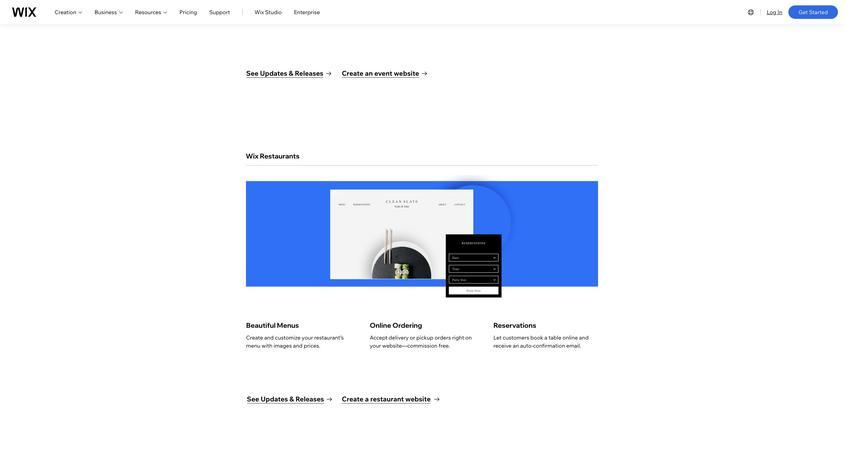 Task type: locate. For each thing, give the bounding box(es) containing it.
your inside accept delivery or pickup orders right on your website—commission free.
[[370, 343, 381, 350]]

wix
[[255, 9, 264, 15], [246, 152, 259, 161]]

1 vertical spatial wix
[[246, 152, 259, 161]]

1 vertical spatial &
[[289, 395, 294, 404]]

right inside accept delivery or pickup orders right on your website—commission free.
[[452, 335, 464, 341]]

see
[[246, 69, 259, 78], [247, 395, 259, 404]]

your
[[503, 9, 514, 16], [573, 17, 584, 24], [302, 335, 313, 341], [370, 343, 381, 350]]

menus
[[277, 322, 299, 330]]

see updates & releases
[[246, 69, 323, 78], [247, 395, 324, 404]]

website for create a restaurant website
[[405, 395, 431, 404]]

auto-
[[520, 343, 533, 350]]

1 horizontal spatial right
[[552, 17, 564, 24]]

0 vertical spatial list
[[246, 0, 596, 48]]

support
[[209, 9, 230, 15]]

email.
[[566, 343, 581, 350]]

1 horizontal spatial an
[[513, 343, 519, 350]]

right down payment
[[552, 17, 564, 24]]

enterprise
[[294, 9, 320, 15]]

0 vertical spatial see
[[246, 69, 259, 78]]

ordering
[[393, 322, 422, 330]]

and up with at the bottom left
[[264, 335, 274, 341]]

0 vertical spatial updates
[[260, 69, 287, 78]]

customize inside create and customize your restaurant's menu with images and prices.
[[275, 335, 301, 341]]

on left every
[[293, 17, 299, 24]]

pickup
[[416, 335, 433, 341]]

on inside the set your price, connect a payment method and sell tickets right on your site.
[[565, 17, 572, 24]]

1 vertical spatial updates
[[261, 395, 288, 404]]

1 vertical spatial see
[[247, 395, 259, 404]]

0 vertical spatial create
[[342, 69, 363, 78]]

2 vertical spatial a
[[365, 395, 369, 404]]

and
[[292, 9, 301, 16], [400, 17, 410, 24], [514, 17, 524, 24], [264, 335, 274, 341], [579, 335, 589, 341], [293, 343, 303, 350]]

customize
[[265, 9, 291, 16], [275, 335, 301, 341]]

your down 'accept'
[[370, 343, 381, 350]]

a inside 'let customers book a table online and receive an auto-confirmation email.'
[[544, 335, 547, 341]]

1 horizontal spatial a
[[544, 335, 547, 341]]

1 vertical spatial an
[[513, 343, 519, 350]]

set
[[493, 9, 502, 16]]

&
[[289, 69, 293, 78], [289, 395, 294, 404]]

pricing
[[179, 9, 197, 15]]

0 vertical spatial website
[[394, 69, 419, 78]]

a right the connect
[[552, 9, 555, 16]]

1 vertical spatial customize
[[275, 335, 301, 341]]

every
[[300, 17, 314, 24]]

2 horizontal spatial on
[[565, 17, 572, 24]]

an left event
[[365, 69, 373, 78]]

1 vertical spatial see updates & releases
[[247, 395, 324, 404]]

and inside the set your price, connect a payment method and sell tickets right on your site.
[[514, 17, 524, 24]]

create a restaurant website link
[[342, 395, 440, 404]]

0 horizontal spatial on
[[293, 17, 299, 24]]

website right restaurant
[[405, 395, 431, 404]]

your up prices.
[[302, 335, 313, 341]]

and down price,
[[514, 17, 524, 24]]

get started
[[799, 9, 828, 15]]

and inside create, customize and share email invites that look beautiful on every device.
[[292, 9, 301, 16]]

create for create a restaurant website
[[342, 395, 363, 404]]

right
[[552, 17, 564, 24], [452, 335, 464, 341]]

method
[[493, 17, 513, 24]]

create a restaurant website
[[342, 395, 431, 404]]

on down payment
[[565, 17, 572, 24]]

right right orders at the right bottom of the page
[[452, 335, 464, 341]]

website—commission
[[382, 343, 437, 350]]

keep
[[369, 9, 382, 16]]

device.
[[315, 17, 333, 24]]

2 list from the top
[[246, 305, 596, 374]]

0 vertical spatial customize
[[265, 9, 291, 16]]

releases
[[295, 69, 323, 78], [296, 395, 324, 404]]

create inside create and customize your restaurant's menu with images and prices.
[[246, 335, 263, 341]]

website right event
[[394, 69, 419, 78]]

on
[[293, 17, 299, 24], [565, 17, 572, 24], [465, 335, 472, 341]]

on right orders at the right bottom of the page
[[465, 335, 472, 341]]

business button
[[94, 8, 123, 16]]

1 vertical spatial a
[[544, 335, 547, 341]]

1 horizontal spatial on
[[465, 335, 472, 341]]

customize inside create, customize and share email invites that look beautiful on every device.
[[265, 9, 291, 16]]

wix inside wix studio link
[[255, 9, 264, 15]]

sushi restaurant website called clean slate image
[[246, 175, 598, 298], [487, 201, 557, 255]]

resources button
[[135, 8, 167, 16]]

creation
[[55, 9, 76, 15]]

updates
[[260, 69, 287, 78], [261, 395, 288, 404]]

0 vertical spatial a
[[552, 9, 555, 16]]

0 vertical spatial an
[[365, 69, 373, 78]]

website
[[394, 69, 419, 78], [405, 395, 431, 404]]

wix left restaurants
[[246, 152, 259, 161]]

and inside 'let customers book a table online and receive an auto-confirmation email.'
[[579, 335, 589, 341]]

wix up look
[[255, 9, 264, 15]]

0 vertical spatial releases
[[295, 69, 323, 78]]

wix studio
[[255, 9, 282, 15]]

1 vertical spatial list
[[246, 305, 596, 374]]

book
[[530, 335, 543, 341]]

your left site.
[[573, 17, 584, 24]]

customize up images
[[275, 335, 301, 341]]

wix studio link
[[255, 8, 282, 16]]

log
[[767, 9, 776, 15]]

and down of
[[400, 17, 410, 24]]

orders
[[435, 335, 451, 341]]

1 vertical spatial website
[[405, 395, 431, 404]]

1 vertical spatial see updates & releases link
[[247, 395, 332, 404]]

see updates & releases link
[[246, 69, 331, 78], [247, 395, 332, 404]]

2 horizontal spatial a
[[552, 9, 555, 16]]

2 vertical spatial create
[[342, 395, 363, 404]]

in
[[778, 9, 782, 15]]

your up method
[[503, 9, 514, 16]]

free.
[[439, 343, 450, 350]]

a left restaurant
[[365, 395, 369, 404]]

1 vertical spatial right
[[452, 335, 464, 341]]

1 vertical spatial create
[[246, 335, 263, 341]]

1 list from the top
[[246, 0, 596, 48]]

your inside create and customize your restaurant's menu with images and prices.
[[302, 335, 313, 341]]

0 horizontal spatial right
[[452, 335, 464, 341]]

and up email. at the bottom right
[[579, 335, 589, 341]]

and left share
[[292, 9, 301, 16]]

an down customers
[[513, 343, 519, 350]]

support link
[[209, 8, 230, 16]]

list
[[246, 0, 596, 48], [246, 305, 596, 374]]

create
[[342, 69, 363, 78], [246, 335, 263, 341], [342, 395, 363, 404]]

customize up beautiful
[[265, 9, 291, 16]]

get started link
[[788, 5, 838, 19]]

a up confirmation
[[544, 335, 547, 341]]

list containing create, customize and share email invites that look beautiful on every device.
[[246, 0, 596, 48]]

an
[[365, 69, 373, 78], [513, 343, 519, 350]]

create and customize your restaurant's menu with images and prices.
[[246, 335, 344, 350]]

0 vertical spatial right
[[552, 17, 564, 24]]

create an event website link
[[342, 69, 427, 78]]

0 vertical spatial wix
[[255, 9, 264, 15]]

online
[[370, 322, 391, 330]]

a
[[552, 9, 555, 16], [544, 335, 547, 341], [365, 395, 369, 404]]

rsvps.
[[404, 9, 422, 16]]

business
[[94, 9, 117, 15]]

tickets
[[534, 17, 551, 24]]

pricing link
[[179, 8, 197, 16]]



Task type: vqa. For each thing, say whether or not it's contained in the screenshot.
DEVICE.
yes



Task type: describe. For each thing, give the bounding box(es) containing it.
accept delivery or pickup orders right on your website—commission free.
[[370, 335, 472, 350]]

0 horizontal spatial a
[[365, 395, 369, 404]]

1 vertical spatial releases
[[296, 395, 324, 404]]

their
[[435, 9, 446, 16]]

restaurants
[[260, 152, 300, 161]]

creation button
[[55, 8, 82, 16]]

create an event website
[[342, 69, 419, 78]]

keep track of rsvps. edit their details, view replies and add new guests.
[[369, 9, 466, 24]]

restaurant's
[[314, 335, 344, 341]]

and inside keep track of rsvps. edit their details, view replies and add new guests.
[[400, 17, 410, 24]]

online
[[563, 335, 578, 341]]

that
[[246, 17, 256, 24]]

details,
[[448, 9, 466, 16]]

event
[[374, 69, 392, 78]]

or
[[410, 335, 415, 341]]

log in link
[[767, 8, 782, 16]]

a inside the set your price, connect a payment method and sell tickets right on your site.
[[552, 9, 555, 16]]

on inside create, customize and share email invites that look beautiful on every device.
[[293, 17, 299, 24]]

an inside 'let customers book a table online and receive an auto-confirmation email.'
[[513, 343, 519, 350]]

guests.
[[433, 17, 452, 24]]

table
[[549, 335, 561, 341]]

create,
[[246, 9, 264, 16]]

resources
[[135, 9, 161, 15]]

customers
[[503, 335, 529, 341]]

let
[[494, 335, 502, 341]]

connect
[[530, 9, 551, 16]]

share
[[303, 9, 316, 16]]

site.
[[586, 17, 596, 24]]

set your price, connect a payment method and sell tickets right on your site.
[[493, 9, 596, 24]]

restaurant
[[370, 395, 404, 404]]

images
[[274, 343, 292, 350]]

menu
[[246, 343, 260, 350]]

wix for wix studio
[[255, 9, 264, 15]]

of
[[398, 9, 403, 16]]

let customers book a table online and receive an auto-confirmation email.
[[494, 335, 589, 350]]

with
[[262, 343, 272, 350]]

online ordering
[[370, 322, 422, 330]]

edit
[[423, 9, 433, 16]]

right inside the set your price, connect a payment method and sell tickets right on your site.
[[552, 17, 564, 24]]

wix restaurants
[[246, 152, 300, 161]]

price,
[[515, 9, 529, 16]]

website for create an event website
[[394, 69, 419, 78]]

language selector, english selected image
[[747, 8, 755, 16]]

create for create and customize your restaurant's menu with images and prices.
[[246, 335, 263, 341]]

delivery
[[389, 335, 409, 341]]

0 vertical spatial &
[[289, 69, 293, 78]]

beautiful menus
[[246, 322, 299, 330]]

list containing beautiful menus
[[246, 305, 596, 374]]

reservations
[[494, 322, 536, 330]]

sell
[[525, 17, 533, 24]]

beautiful
[[246, 322, 276, 330]]

payment
[[556, 9, 579, 16]]

enterprise link
[[294, 8, 320, 16]]

0 vertical spatial see updates & releases link
[[246, 69, 331, 78]]

invites
[[332, 9, 349, 16]]

beautiful
[[269, 17, 292, 24]]

create, customize and share email invites that look beautiful on every device.
[[246, 9, 349, 24]]

get
[[799, 9, 808, 15]]

log in
[[767, 9, 782, 15]]

wix for wix restaurants
[[246, 152, 259, 161]]

create for create an event website
[[342, 69, 363, 78]]

track
[[384, 9, 396, 16]]

receive
[[494, 343, 512, 350]]

new
[[422, 17, 432, 24]]

and left prices.
[[293, 343, 303, 350]]

view
[[369, 17, 381, 24]]

studio
[[265, 9, 282, 15]]

on inside accept delivery or pickup orders right on your website—commission free.
[[465, 335, 472, 341]]

accept
[[370, 335, 388, 341]]

prices.
[[304, 343, 320, 350]]

add
[[411, 17, 421, 24]]

email
[[318, 9, 331, 16]]

0 horizontal spatial an
[[365, 69, 373, 78]]

look
[[257, 17, 268, 24]]

0 vertical spatial see updates & releases
[[246, 69, 323, 78]]

started
[[809, 9, 828, 15]]

replies
[[382, 17, 399, 24]]

confirmation
[[533, 343, 565, 350]]



